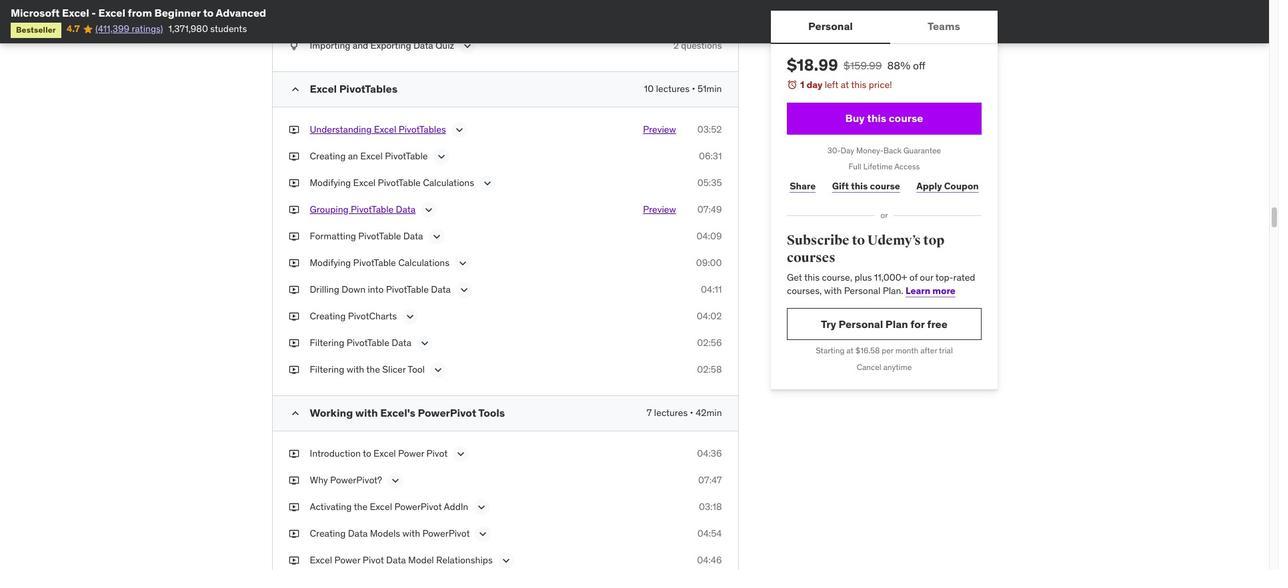 Task type: locate. For each thing, give the bounding box(es) containing it.
0 horizontal spatial power
[[335, 554, 361, 567]]

data up slicer
[[392, 337, 412, 349]]

03:18
[[699, 501, 722, 513]]

4 xsmall image from the top
[[289, 257, 299, 270]]

formatting
[[310, 230, 356, 242]]

creating down the activating
[[310, 528, 346, 540]]

course up back
[[889, 111, 923, 125]]

excel up powerpivot?
[[374, 448, 396, 460]]

0 vertical spatial small image
[[289, 83, 302, 96]]

• left 42min on the right bottom of page
[[690, 407, 694, 419]]

power
[[398, 448, 424, 460], [335, 554, 361, 567]]

3 xsmall image from the top
[[289, 230, 299, 243]]

5 xsmall image from the top
[[289, 310, 299, 323]]

data down modifying excel pivottable calculations
[[396, 204, 416, 216]]

0 vertical spatial to
[[203, 6, 214, 19]]

$16.58
[[855, 346, 880, 356]]

0 horizontal spatial pivottables
[[339, 82, 398, 95]]

excel up 4.7
[[62, 6, 89, 19]]

why
[[310, 474, 328, 486]]

trial
[[939, 346, 953, 356]]

with down course,
[[824, 285, 842, 297]]

powerpivot for tools
[[418, 406, 476, 420]]

• for excel pivottables
[[692, 83, 696, 95]]

6 xsmall image from the top
[[289, 528, 299, 541]]

filtering for filtering pivottable data
[[310, 337, 344, 349]]

9 xsmall image from the top
[[289, 501, 299, 514]]

1 vertical spatial small image
[[289, 407, 302, 420]]

pivottables
[[339, 82, 398, 95], [399, 124, 446, 136]]

creating for creating pivotcharts
[[310, 310, 346, 322]]

excel's
[[380, 406, 416, 420]]

0 horizontal spatial pivot
[[363, 554, 384, 567]]

cancel
[[857, 362, 881, 372]]

2 questions
[[674, 39, 722, 51]]

data left quiz
[[414, 39, 433, 51]]

07:47
[[698, 474, 722, 486]]

1 preview from the top
[[643, 124, 676, 136]]

the down powerpivot?
[[354, 501, 368, 513]]

filtering down creating pivotcharts
[[310, 337, 344, 349]]

xsmall image for filtering pivottable data
[[289, 337, 299, 350]]

1 vertical spatial personal
[[844, 285, 880, 297]]

8 xsmall image from the top
[[289, 474, 299, 488]]

show lecture description image for modifying excel pivottable calculations
[[481, 177, 494, 190]]

(411,399
[[95, 23, 129, 35]]

0 vertical spatial modifying
[[310, 177, 351, 189]]

microsoft
[[11, 6, 60, 19]]

this right gift
[[851, 180, 868, 192]]

activating the excel powerpivot addin
[[310, 501, 469, 513]]

microsoft excel - excel from beginner to advanced
[[11, 6, 266, 19]]

small image for working with excel's powerpivot tools
[[289, 407, 302, 420]]

activating
[[310, 501, 352, 513]]

0 vertical spatial course
[[889, 111, 923, 125]]

lectures right 10
[[656, 83, 690, 95]]

lectures
[[656, 83, 690, 95], [654, 407, 688, 419]]

1 horizontal spatial to
[[363, 448, 371, 460]]

small image left the excel pivottables
[[289, 83, 302, 96]]

7 xsmall image from the top
[[289, 364, 299, 377]]

creating for creating data models with powerpivot
[[310, 528, 346, 540]]

udemy's
[[868, 232, 921, 249]]

10 xsmall image from the top
[[289, 554, 299, 568]]

show lecture description image for creating pivotcharts
[[404, 310, 417, 324]]

xsmall image for why powerpivot?
[[289, 474, 299, 488]]

small image
[[289, 83, 302, 96], [289, 407, 302, 420]]

0 vertical spatial •
[[692, 83, 696, 95]]

subscribe to udemy's top courses
[[787, 232, 945, 266]]

questions
[[681, 39, 722, 51]]

to up the 1,371,980 students
[[203, 6, 214, 19]]

at left the $16.58
[[846, 346, 854, 356]]

this inside button
[[867, 111, 886, 125]]

this inside get this course, plus 11,000+ of our top-rated courses, with personal plan.
[[804, 272, 820, 284]]

3 creating from the top
[[310, 528, 346, 540]]

2 creating from the top
[[310, 310, 346, 322]]

our
[[920, 272, 933, 284]]

day
[[807, 79, 822, 91]]

and
[[353, 39, 368, 51]]

2 filtering from the top
[[310, 364, 344, 376]]

0 vertical spatial lectures
[[656, 83, 690, 95]]

modifying
[[310, 177, 351, 189], [310, 257, 351, 269]]

2 xsmall image from the top
[[289, 204, 299, 217]]

to left the udemy's
[[852, 232, 865, 249]]

pivottables up creating an excel pivottable
[[399, 124, 446, 136]]

to inside subscribe to udemy's top courses
[[852, 232, 865, 249]]

starting
[[816, 346, 845, 356]]

buy
[[845, 111, 865, 125]]

xsmall image for excel power pivot data model relationships
[[289, 554, 299, 568]]

1 xsmall image from the top
[[289, 39, 299, 53]]

pivot down 'models'
[[363, 554, 384, 567]]

1 horizontal spatial pivot
[[427, 448, 448, 460]]

pivottable right into
[[386, 284, 429, 296]]

this for gift
[[851, 180, 868, 192]]

plan
[[886, 317, 908, 331]]

filtering with the slicer tool
[[310, 364, 425, 376]]

0 vertical spatial pivot
[[427, 448, 448, 460]]

0 vertical spatial filtering
[[310, 337, 344, 349]]

course down lifetime
[[870, 180, 900, 192]]

xsmall image for importing and exporting data quiz
[[289, 39, 299, 53]]

course inside button
[[889, 111, 923, 125]]

lectures right the 7
[[654, 407, 688, 419]]

beginner
[[154, 6, 201, 19]]

pivot down working with excel's powerpivot tools
[[427, 448, 448, 460]]

1 vertical spatial to
[[852, 232, 865, 249]]

xsmall image
[[289, 124, 299, 137], [289, 204, 299, 217], [289, 230, 299, 243], [289, 257, 299, 270], [289, 310, 299, 323], [289, 337, 299, 350], [289, 364, 299, 377], [289, 474, 299, 488], [289, 501, 299, 514], [289, 554, 299, 568]]

2 small image from the top
[[289, 407, 302, 420]]

after
[[920, 346, 937, 356]]

with right 'models'
[[403, 528, 420, 540]]

powerpivot
[[418, 406, 476, 420], [395, 501, 442, 513], [423, 528, 470, 540]]

modifying pivottable calculations
[[310, 257, 450, 269]]

2 vertical spatial personal
[[839, 317, 883, 331]]

free
[[927, 317, 948, 331]]

4 xsmall image from the top
[[289, 284, 299, 297]]

xsmall image for filtering with the slicer tool
[[289, 364, 299, 377]]

personal up $18.99
[[808, 20, 853, 33]]

bestseller
[[16, 25, 56, 35]]

excel up creating an excel pivottable
[[374, 124, 397, 136]]

6 xsmall image from the top
[[289, 337, 299, 350]]

1 vertical spatial powerpivot
[[395, 501, 442, 513]]

xsmall image for creating data models with powerpivot
[[289, 528, 299, 541]]

03:52
[[698, 124, 722, 136]]

1,371,980
[[168, 23, 208, 35]]

1 vertical spatial at
[[846, 346, 854, 356]]

tool
[[408, 364, 425, 376]]

small image for excel pivottables
[[289, 83, 302, 96]]

from
[[128, 6, 152, 19]]

powerpivot left addin
[[395, 501, 442, 513]]

$18.99
[[787, 55, 838, 75]]

04:36
[[697, 448, 722, 460]]

for
[[910, 317, 925, 331]]

0 horizontal spatial to
[[203, 6, 214, 19]]

creating
[[310, 150, 346, 162], [310, 310, 346, 322], [310, 528, 346, 540]]

1 small image from the top
[[289, 83, 302, 96]]

xsmall image for modifying excel pivottable calculations
[[289, 177, 299, 190]]

this down the $159.99
[[851, 79, 867, 91]]

1 horizontal spatial pivottables
[[399, 124, 446, 136]]

pivotcharts
[[348, 310, 397, 322]]

at right "left"
[[841, 79, 849, 91]]

calculations
[[423, 177, 474, 189], [398, 257, 450, 269]]

this for buy
[[867, 111, 886, 125]]

modifying up the "grouping"
[[310, 177, 351, 189]]

excel up 'models'
[[370, 501, 392, 513]]

personal down plus
[[844, 285, 880, 297]]

powerpivot left tools
[[418, 406, 476, 420]]

power down working with excel's powerpivot tools
[[398, 448, 424, 460]]

04:11
[[701, 284, 722, 296]]

power down 'creating data models with powerpivot'
[[335, 554, 361, 567]]

show lecture description image for introduction to excel power pivot
[[455, 448, 468, 461]]

learn more link
[[906, 285, 956, 297]]

the left slicer
[[366, 364, 380, 376]]

this right buy
[[867, 111, 886, 125]]

04:54
[[698, 528, 722, 540]]

1 vertical spatial creating
[[310, 310, 346, 322]]

2 vertical spatial to
[[363, 448, 371, 460]]

pivottables inside button
[[399, 124, 446, 136]]

preview left 07:49
[[643, 204, 676, 216]]

pivottable up into
[[353, 257, 396, 269]]

drilling down into pivottable data
[[310, 284, 451, 296]]

course for buy this course
[[889, 111, 923, 125]]

personal up the $16.58
[[839, 317, 883, 331]]

into
[[368, 284, 384, 296]]

creating left the an
[[310, 150, 346, 162]]

09:00
[[696, 257, 722, 269]]

the
[[366, 364, 380, 376], [354, 501, 368, 513]]

1 creating from the top
[[310, 150, 346, 162]]

lifetime
[[863, 162, 893, 172]]

preview down 10
[[643, 124, 676, 136]]

0 vertical spatial power
[[398, 448, 424, 460]]

1 vertical spatial power
[[335, 554, 361, 567]]

show lecture description image for formatting pivottable data
[[430, 230, 443, 244]]

pivottable up formatting pivottable data
[[351, 204, 394, 216]]

to up powerpivot?
[[363, 448, 371, 460]]

xsmall image for formatting pivottable data
[[289, 230, 299, 243]]

0 vertical spatial creating
[[310, 150, 346, 162]]

1 vertical spatial preview
[[643, 204, 676, 216]]

0 vertical spatial preview
[[643, 124, 676, 136]]

1 filtering from the top
[[310, 337, 344, 349]]

3 xsmall image from the top
[[289, 177, 299, 190]]

30-
[[827, 145, 841, 155]]

back
[[883, 145, 902, 155]]

filtering down filtering pivottable data
[[310, 364, 344, 376]]

modifying down formatting
[[310, 257, 351, 269]]

data up modifying pivottable calculations
[[404, 230, 423, 242]]

teams
[[928, 20, 960, 33]]

1 vertical spatial the
[[354, 501, 368, 513]]

0 vertical spatial calculations
[[423, 177, 474, 189]]

2 vertical spatial creating
[[310, 528, 346, 540]]

$159.99
[[843, 59, 882, 72]]

small image left working
[[289, 407, 302, 420]]

0 vertical spatial personal
[[808, 20, 853, 33]]

1 vertical spatial course
[[870, 180, 900, 192]]

1 modifying from the top
[[310, 177, 351, 189]]

show lecture description image for importing and exporting data quiz
[[461, 39, 474, 53]]

guarantee
[[904, 145, 941, 155]]

11,000+
[[874, 272, 907, 284]]

data left model
[[386, 554, 406, 567]]

xsmall image for activating the excel powerpivot addin
[[289, 501, 299, 514]]

xsmall image
[[289, 39, 299, 53], [289, 150, 299, 163], [289, 177, 299, 190], [289, 284, 299, 297], [289, 448, 299, 461], [289, 528, 299, 541]]

plan.
[[883, 285, 903, 297]]

show lecture description image for creating an excel pivottable
[[435, 150, 448, 164]]

show lecture description image
[[422, 204, 436, 217], [430, 230, 443, 244], [458, 284, 471, 297], [418, 337, 432, 350], [432, 364, 445, 377], [455, 448, 468, 461], [389, 474, 402, 488], [475, 501, 489, 514], [477, 528, 490, 541], [500, 554, 513, 568]]

understanding excel pivottables button
[[310, 124, 446, 140]]

• left 51min
[[692, 83, 696, 95]]

1 vertical spatial lectures
[[654, 407, 688, 419]]

creating down drilling
[[310, 310, 346, 322]]

data right into
[[431, 284, 451, 296]]

show lecture description image for creating data models with powerpivot
[[477, 528, 490, 541]]

drilling
[[310, 284, 339, 296]]

share
[[790, 180, 816, 192]]

1 vertical spatial pivottables
[[399, 124, 446, 136]]

excel
[[62, 6, 89, 19], [98, 6, 125, 19], [310, 82, 337, 95], [374, 124, 397, 136], [360, 150, 383, 162], [353, 177, 376, 189], [374, 448, 396, 460], [370, 501, 392, 513], [310, 554, 332, 567]]

0 vertical spatial powerpivot
[[418, 406, 476, 420]]

powerpivot down addin
[[423, 528, 470, 540]]

10
[[644, 83, 654, 95]]

5 xsmall image from the top
[[289, 448, 299, 461]]

2 xsmall image from the top
[[289, 150, 299, 163]]

this up courses, at the right
[[804, 272, 820, 284]]

get
[[787, 272, 802, 284]]

learn
[[906, 285, 931, 297]]

1 vertical spatial filtering
[[310, 364, 344, 376]]

data
[[414, 39, 433, 51], [396, 204, 416, 216], [404, 230, 423, 242], [431, 284, 451, 296], [392, 337, 412, 349], [348, 528, 368, 540], [386, 554, 406, 567]]

2 modifying from the top
[[310, 257, 351, 269]]

1 vertical spatial •
[[690, 407, 694, 419]]

excel down importing
[[310, 82, 337, 95]]

pivottable up modifying pivottable calculations
[[358, 230, 401, 242]]

per
[[882, 346, 894, 356]]

2 horizontal spatial to
[[852, 232, 865, 249]]

modifying for modifying excel pivottable calculations
[[310, 177, 351, 189]]

courses
[[787, 249, 836, 266]]

pivottable up filtering with the slicer tool
[[347, 337, 390, 349]]

42min
[[696, 407, 722, 419]]

1 vertical spatial modifying
[[310, 257, 351, 269]]

pivottables up the understanding excel pivottables
[[339, 82, 398, 95]]

formatting pivottable data
[[310, 230, 423, 242]]

show lecture description image
[[461, 39, 474, 53], [453, 124, 466, 137], [435, 150, 448, 164], [481, 177, 494, 190], [456, 257, 470, 270], [404, 310, 417, 324]]

powerpivot for addin
[[395, 501, 442, 513]]

access
[[894, 162, 920, 172]]

0 vertical spatial pivottables
[[339, 82, 398, 95]]

importing and exporting data quiz
[[310, 39, 454, 51]]

tab list
[[771, 11, 998, 44]]

1 vertical spatial pivot
[[363, 554, 384, 567]]



Task type: describe. For each thing, give the bounding box(es) containing it.
why powerpivot?
[[310, 474, 382, 486]]

creating for creating an excel pivottable
[[310, 150, 346, 162]]

alarm image
[[787, 79, 798, 90]]

anytime
[[883, 362, 912, 372]]

grouping pivottable data button
[[310, 204, 416, 220]]

with down filtering pivottable data
[[347, 364, 364, 376]]

7
[[647, 407, 652, 419]]

relationships
[[436, 554, 493, 567]]

excel up (411,399
[[98, 6, 125, 19]]

04:02
[[697, 310, 722, 322]]

modifying for modifying pivottable calculations
[[310, 257, 351, 269]]

0 vertical spatial the
[[366, 364, 380, 376]]

1 vertical spatial calculations
[[398, 257, 450, 269]]

excel right the an
[[360, 150, 383, 162]]

02:58
[[697, 364, 722, 376]]

(411,399 ratings)
[[95, 23, 163, 35]]

-
[[92, 6, 96, 19]]

personal inside personal button
[[808, 20, 853, 33]]

price!
[[869, 79, 892, 91]]

xsmall image for introduction to excel power pivot
[[289, 448, 299, 461]]

excel pivottables
[[310, 82, 398, 95]]

gift
[[832, 180, 849, 192]]

quiz
[[436, 39, 454, 51]]

coupon
[[944, 180, 979, 192]]

7 lectures • 42min
[[647, 407, 722, 419]]

filtering pivottable data
[[310, 337, 412, 349]]

top-
[[936, 272, 953, 284]]

lectures for working with excel's powerpivot tools
[[654, 407, 688, 419]]

share button
[[787, 173, 819, 200]]

xsmall image for modifying pivottable calculations
[[289, 257, 299, 270]]

personal button
[[771, 11, 890, 43]]

personal inside get this course, plus 11,000+ of our top-rated courses, with personal plan.
[[844, 285, 880, 297]]

creating data models with powerpivot
[[310, 528, 470, 540]]

excel inside button
[[374, 124, 397, 136]]

apply coupon
[[917, 180, 979, 192]]

powerpivot?
[[330, 474, 382, 486]]

off
[[913, 59, 925, 72]]

creating an excel pivottable
[[310, 150, 428, 162]]

• for working with excel's powerpivot tools
[[690, 407, 694, 419]]

show lecture description image for modifying pivottable calculations
[[456, 257, 470, 270]]

apply coupon button
[[914, 173, 982, 200]]

an
[[348, 150, 358, 162]]

rated
[[953, 272, 975, 284]]

04:09
[[697, 230, 722, 242]]

day
[[841, 145, 854, 155]]

10 lectures • 51min
[[644, 83, 722, 95]]

1 xsmall image from the top
[[289, 124, 299, 137]]

excel down the activating
[[310, 554, 332, 567]]

$18.99 $159.99 88% off
[[787, 55, 925, 75]]

working with excel's powerpivot tools
[[310, 406, 505, 420]]

down
[[342, 284, 366, 296]]

07:49
[[698, 204, 722, 216]]

excel up grouping pivottable data
[[353, 177, 376, 189]]

2 vertical spatial powerpivot
[[423, 528, 470, 540]]

introduction to excel power pivot
[[310, 448, 448, 460]]

try personal plan for free
[[821, 317, 948, 331]]

06:31
[[699, 150, 722, 162]]

show lecture description image for activating the excel powerpivot addin
[[475, 501, 489, 514]]

money-
[[856, 145, 883, 155]]

show lecture description image for filtering with the slicer tool
[[432, 364, 445, 377]]

buy this course
[[845, 111, 923, 125]]

show lecture description image for why powerpivot?
[[389, 474, 402, 488]]

ratings)
[[132, 23, 163, 35]]

data left 'models'
[[348, 528, 368, 540]]

51min
[[698, 83, 722, 95]]

this for get
[[804, 272, 820, 284]]

show lecture description image for filtering pivottable data
[[418, 337, 432, 350]]

with inside get this course, plus 11,000+ of our top-rated courses, with personal plan.
[[824, 285, 842, 297]]

gift this course
[[832, 180, 900, 192]]

xsmall image for drilling down into pivottable data
[[289, 284, 299, 297]]

to for subscribe to udemy's top courses
[[852, 232, 865, 249]]

course for gift this course
[[870, 180, 900, 192]]

learn more
[[906, 285, 956, 297]]

course,
[[822, 272, 852, 284]]

grouping pivottable data
[[310, 204, 416, 216]]

0 vertical spatial at
[[841, 79, 849, 91]]

introduction
[[310, 448, 361, 460]]

understanding
[[310, 124, 372, 136]]

advanced
[[216, 6, 266, 19]]

xsmall image for creating pivotcharts
[[289, 310, 299, 323]]

grouping
[[310, 204, 349, 216]]

students
[[210, 23, 247, 35]]

personal inside try personal plan for free link
[[839, 317, 883, 331]]

1 day left at this price!
[[800, 79, 892, 91]]

of
[[910, 272, 918, 284]]

pivottable inside button
[[351, 204, 394, 216]]

slicer
[[382, 364, 406, 376]]

02:56
[[697, 337, 722, 349]]

filtering for filtering with the slicer tool
[[310, 364, 344, 376]]

working
[[310, 406, 353, 420]]

tools
[[479, 406, 505, 420]]

creating pivotcharts
[[310, 310, 397, 322]]

full
[[849, 162, 861, 172]]

30-day money-back guarantee full lifetime access
[[827, 145, 941, 172]]

show lecture description image for drilling down into pivottable data
[[458, 284, 471, 297]]

2 preview from the top
[[643, 204, 676, 216]]

4.7
[[67, 23, 80, 35]]

pivottable down creating an excel pivottable
[[378, 177, 421, 189]]

gift this course link
[[829, 173, 903, 200]]

show lecture description image for excel power pivot data model relationships
[[500, 554, 513, 568]]

lectures for excel pivottables
[[656, 83, 690, 95]]

88%
[[887, 59, 910, 72]]

tab list containing personal
[[771, 11, 998, 44]]

xsmall image for creating an excel pivottable
[[289, 150, 299, 163]]

at inside starting at $16.58 per month after trial cancel anytime
[[846, 346, 854, 356]]

data inside button
[[396, 204, 416, 216]]

models
[[370, 528, 400, 540]]

teams button
[[890, 11, 998, 43]]

with left excel's
[[355, 406, 378, 420]]

excel power pivot data model relationships
[[310, 554, 493, 567]]

to for introduction to excel power pivot
[[363, 448, 371, 460]]

1 horizontal spatial power
[[398, 448, 424, 460]]

pivottable up modifying excel pivottable calculations
[[385, 150, 428, 162]]

buy this course button
[[787, 102, 982, 134]]

1,371,980 students
[[168, 23, 247, 35]]

addin
[[444, 501, 469, 513]]



Task type: vqa. For each thing, say whether or not it's contained in the screenshot.


